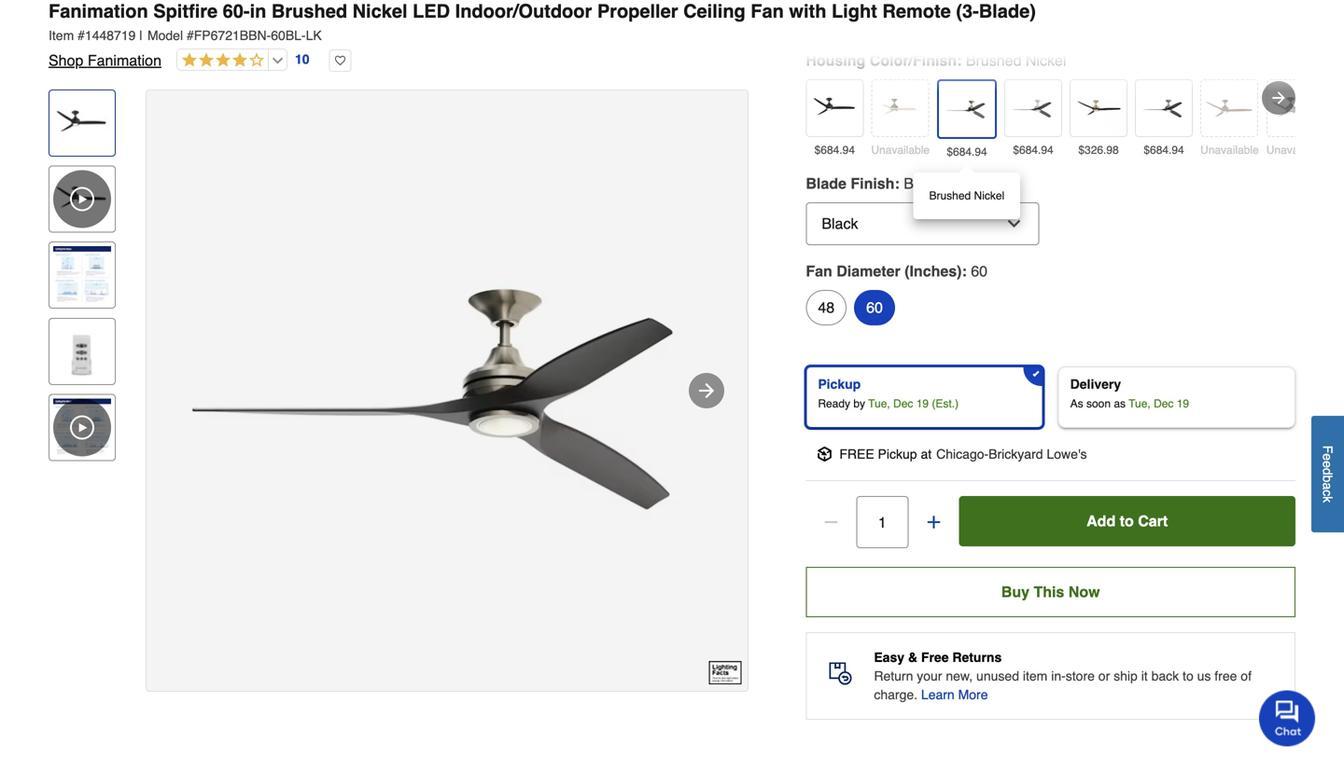 Task type: vqa. For each thing, say whether or not it's contained in the screenshot.
H inside the VEIKOUS 24-IN W X 96-IN L X 17-IN H GRAY RAISED GARDEN BED
no



Task type: locate. For each thing, give the bounding box(es) containing it.
60 right (inches)
[[971, 263, 988, 280]]

1 horizontal spatial with
[[1104, 0, 1127, 7]]

off
[[821, 29, 835, 43]]

learn more link
[[921, 686, 988, 705]]

3
[[910, 10, 917, 25]]

f
[[1320, 446, 1335, 454]]

1 vertical spatial a
[[1320, 483, 1335, 490]]

2 vertical spatial nickel
[[974, 189, 1005, 203]]

with up fan/light
[[1104, 0, 1127, 7]]

option group
[[798, 359, 1303, 436]]

propeller
[[597, 0, 678, 22]]

0 horizontal spatial 19
[[916, 398, 929, 411]]

item
[[1023, 669, 1048, 684]]

to
[[1120, 513, 1134, 530], [1183, 669, 1194, 684]]

1 vertical spatial brushed
[[966, 52, 1022, 69]]

at
[[921, 447, 932, 462]]

matte greige image
[[1271, 84, 1320, 133]]

# down the spitfire
[[187, 28, 194, 43]]

1 horizontal spatial tue,
[[1129, 398, 1151, 411]]

0 vertical spatial 60
[[971, 263, 988, 280]]

ceiling
[[683, 0, 746, 22]]

indoor/outdoor
[[455, 0, 592, 22]]

1 horizontal spatial unavailable
[[1200, 144, 1259, 157]]

fan
[[921, 10, 939, 25], [1269, 10, 1287, 25]]

1 vertical spatial :
[[895, 175, 900, 192]]

fanimation down 1448719
[[88, 52, 161, 69]]

2 vertical spatial brushed
[[929, 189, 971, 203]]

pickup up ready
[[818, 377, 861, 392]]

$684.94 down 'galvanized' image
[[1144, 144, 1184, 157]]

fan up 48
[[806, 263, 832, 280]]

# right item
[[78, 28, 85, 43]]

: left the "black"
[[895, 175, 900, 192]]

fanimation
[[49, 0, 148, 22], [88, 52, 161, 69]]

buttons
[[821, 10, 864, 25]]

brushed down infinite
[[966, 52, 1022, 69]]

a left '(3-'
[[944, 0, 951, 7]]

unavailable down "matte greige" image
[[1266, 144, 1325, 157]]

19 inside delivery as soon as tue, dec 19
[[1177, 398, 1189, 411]]

19 right as
[[1177, 398, 1189, 411]]

$684.94 down matte white image at top right
[[1013, 144, 1054, 157]]

1 horizontal spatial 19
[[1177, 398, 1189, 411]]

brushed nickel image
[[943, 85, 991, 134]]

1 vertical spatial fan
[[806, 263, 832, 280]]

fanimation spitfire 60-in brushed nickel led indoor/outdoor propeller ceiling fan with light remote (3-blade) item # 1448719 | model # fp6721bbn-60bl-lk
[[49, 0, 1036, 43]]

0 horizontal spatial dec
[[893, 398, 913, 411]]

|
[[139, 28, 143, 43]]

1 horizontal spatial 60
[[971, 263, 988, 280]]

1 with from the left
[[1104, 0, 1127, 7]]

60 down the diameter
[[866, 299, 883, 316]]

us
[[1197, 669, 1211, 684]]

battery
[[1209, 0, 1249, 7]]

as
[[1070, 398, 1083, 411]]

tue, right by
[[868, 398, 890, 411]]

0 vertical spatial a
[[944, 0, 951, 7]]

fanimation  #fp6721bbn-60bl-lk - thumbnail image
[[53, 94, 111, 152]]

fan right 3
[[921, 10, 939, 25]]

a
[[944, 0, 951, 7], [1320, 483, 1335, 490]]

as
[[1114, 398, 1126, 411]]

lighting guide image
[[709, 662, 741, 685]]

this
[[1034, 584, 1064, 601]]

0 vertical spatial fan
[[751, 0, 784, 22]]

1 horizontal spatial a
[[1320, 483, 1335, 490]]

e up b
[[1320, 461, 1335, 468]]

60
[[971, 263, 988, 280], [866, 299, 883, 316]]

fp6721bbn-
[[194, 28, 271, 43]]

levels,
[[1061, 10, 1098, 25]]

1 horizontal spatial nickel
[[974, 189, 1005, 203]]

0 vertical spatial pickup
[[818, 377, 861, 392]]

$684.94 down the brushed nickel image
[[947, 146, 987, 159]]

nickel right the "black"
[[974, 189, 1005, 203]]

unavailable for driftwood image
[[1200, 144, 1259, 157]]

e up d
[[1320, 454, 1335, 461]]

0 horizontal spatial 60
[[866, 299, 883, 316]]

1 vertical spatial pickup
[[878, 447, 917, 462]]

fan/light
[[1102, 10, 1148, 25]]

#
[[78, 28, 85, 43], [187, 28, 194, 43]]

fan right ceiling at the top of the page
[[751, 0, 784, 22]]

2 # from the left
[[187, 28, 194, 43]]

0 horizontal spatial fan
[[751, 0, 784, 22]]

blade
[[806, 175, 846, 192]]

1 horizontal spatial dec
[[1154, 398, 1174, 411]]

1 vertical spatial to
[[1183, 669, 1194, 684]]

and
[[1187, 10, 1209, 25]]

back
[[1151, 669, 1179, 684]]

ready
[[818, 398, 850, 411]]

3.8 stars image
[[177, 52, 264, 70]]

0 horizontal spatial tue,
[[868, 398, 890, 411]]

1 horizontal spatial to
[[1183, 669, 1194, 684]]

1 horizontal spatial fan
[[1269, 10, 1287, 25]]

unavailable down driftwood image
[[1200, 144, 1259, 157]]

0 vertical spatial nickel
[[352, 0, 407, 22]]

-
[[1253, 0, 1257, 7]]

brushed inside fanimation spitfire 60-in brushed nickel led indoor/outdoor propeller ceiling fan with light remote (3-blade) item # 1448719 | model # fp6721bbn-60bl-lk
[[272, 0, 347, 22]]

1 tue, from the left
[[868, 398, 890, 411]]

3 unavailable from the left
[[1266, 144, 1325, 157]]

2 with from the left
[[789, 0, 826, 22]]

brushed satin brass image
[[1074, 84, 1123, 133]]

0 vertical spatial brushed
[[272, 0, 347, 22]]

0 horizontal spatial a
[[944, 0, 951, 7]]

dec inside delivery as soon as tue, dec 19
[[1154, 398, 1174, 411]]

item
[[49, 28, 74, 43]]

tue, right as
[[1129, 398, 1151, 411]]

: down brushed nickel
[[962, 263, 967, 280]]

2 19 from the left
[[1177, 398, 1189, 411]]

dec right as
[[1154, 398, 1174, 411]]

pickup ready by tue, dec 19 (est.)
[[818, 377, 959, 411]]

: for housing color/finish
[[957, 52, 962, 69]]

&
[[908, 651, 918, 666]]

powering
[[1212, 10, 1265, 25]]

add to cart
[[1087, 513, 1168, 530]]

pickup image
[[817, 447, 832, 462]]

soon
[[1086, 398, 1111, 411]]

: for blade finish
[[895, 175, 900, 192]]

free pickup at chicago-brickyard lowe's
[[839, 447, 1087, 462]]

1 horizontal spatial pickup
[[878, 447, 917, 462]]

brushed up lk
[[272, 0, 347, 22]]

more
[[958, 688, 988, 703]]

1 19 from the left
[[916, 398, 929, 411]]

with
[[1104, 0, 1127, 7], [789, 0, 826, 22]]

a up k
[[1320, 483, 1335, 490]]

fanimation  #fp6721bbn-60bl-lk - thumbnail2 image
[[53, 247, 111, 304]]

0 vertical spatial fanimation
[[49, 0, 148, 22]]

2 dec from the left
[[1154, 398, 1174, 411]]

infinite
[[992, 10, 1030, 25]]

nickel inside fanimation spitfire 60-in brushed nickel led indoor/outdoor propeller ceiling fan with light remote (3-blade) item # 1448719 | model # fp6721bbn-60bl-lk
[[352, 0, 407, 22]]

to left us
[[1183, 669, 1194, 684]]

driftwood image
[[1205, 84, 1254, 133]]

with up off
[[789, 0, 826, 22]]

nickel
[[352, 0, 407, 22], [1026, 52, 1066, 69], [974, 189, 1005, 203]]

unavailable
[[871, 144, 930, 157], [1200, 144, 1259, 157], [1266, 144, 1325, 157]]

0 vertical spatial to
[[1120, 513, 1134, 530]]

unavailable up the "black"
[[871, 144, 930, 157]]

$684.94 for 'galvanized' image
[[1144, 144, 1184, 157]]

to right add at the bottom of page
[[1120, 513, 1134, 530]]

$684.94 for the brushed nickel image
[[947, 146, 987, 159]]

0 horizontal spatial unavailable
[[871, 144, 930, 157]]

e
[[1320, 454, 1335, 461], [1320, 461, 1335, 468]]

2 tue, from the left
[[1129, 398, 1151, 411]]

with inside fanimation spitfire 60-in brushed nickel led indoor/outdoor propeller ceiling fan with light remote (3-blade) item # 1448719 | model # fp6721bbn-60bl-lk
[[789, 0, 826, 22]]

0 horizontal spatial #
[[78, 28, 85, 43]]

0 horizontal spatial with
[[789, 0, 826, 22]]

60-
[[223, 0, 250, 22]]

brushed up (inches)
[[929, 189, 971, 203]]

pickup
[[818, 377, 861, 392], [878, 447, 917, 462]]

1 vertical spatial nickel
[[1026, 52, 1066, 69]]

dec left '(est.)'
[[893, 398, 913, 411]]

matte white image
[[1009, 84, 1058, 133]]

it
[[1141, 669, 1148, 684]]

2 horizontal spatial unavailable
[[1266, 144, 1325, 157]]

1 horizontal spatial #
[[187, 28, 194, 43]]

: down speeds,
[[957, 52, 962, 69]]

$684.94 up blade
[[815, 144, 855, 157]]

fanimation up 1448719
[[49, 0, 148, 22]]

color/finish
[[870, 52, 957, 69]]

nickel left led
[[352, 0, 407, 22]]

0 horizontal spatial fan
[[921, 10, 939, 25]]

pickup inside pickup ready by tue, dec 19 (est.)
[[818, 377, 861, 392]]

diameter
[[837, 263, 900, 280]]

delivery
[[1070, 377, 1121, 392]]

1 unavailable from the left
[[871, 144, 930, 157]]

0 vertical spatial :
[[957, 52, 962, 69]]

control: includes a tr500 hand-held remote with one 12v 23a battery - push buttons control 3 fan speeds, infinite light levels, fan/light timer, and powering fan off
[[821, 0, 1290, 43]]

0 horizontal spatial nickel
[[352, 0, 407, 22]]

19 left '(est.)'
[[916, 398, 929, 411]]

0 horizontal spatial to
[[1120, 513, 1134, 530]]

1 dec from the left
[[893, 398, 913, 411]]

easy
[[874, 651, 904, 666]]

dec
[[893, 398, 913, 411], [1154, 398, 1174, 411]]

b
[[1320, 476, 1335, 483]]

buy
[[1001, 584, 1030, 601]]

a inside f e e d b a c k button
[[1320, 483, 1335, 490]]

(3-
[[956, 0, 979, 22]]

ship
[[1114, 669, 1138, 684]]

2 unavailable from the left
[[1200, 144, 1259, 157]]

light
[[832, 0, 877, 22]]

1 vertical spatial 60
[[866, 299, 883, 316]]

unavailable for "matte greige" image
[[1266, 144, 1325, 157]]

learn more
[[921, 688, 988, 703]]

fan diameter (inches) : 60
[[806, 263, 988, 280]]

galvanized image
[[1140, 84, 1188, 133]]

d
[[1320, 468, 1335, 476]]

0 horizontal spatial pickup
[[818, 377, 861, 392]]

fan down push
[[1269, 10, 1287, 25]]

nickel down the control: includes a tr500 hand-held remote with one 12v 23a battery - push buttons control 3 fan speeds, infinite light levels, fan/light timer, and powering fan off
[[1026, 52, 1066, 69]]

pickup left at on the right bottom
[[878, 447, 917, 462]]

dec inside pickup ready by tue, dec 19 (est.)
[[893, 398, 913, 411]]



Task type: describe. For each thing, give the bounding box(es) containing it.
60bl-
[[271, 28, 306, 43]]

add to cart button
[[959, 497, 1296, 547]]

k
[[1320, 497, 1335, 503]]

minus image
[[822, 513, 840, 532]]

buy this now
[[1001, 584, 1100, 601]]

blade finish : black
[[806, 175, 940, 192]]

to inside button
[[1120, 513, 1134, 530]]

charge.
[[874, 688, 918, 703]]

held
[[1031, 0, 1056, 7]]

control:
[[821, 0, 888, 7]]

free
[[1215, 669, 1237, 684]]

model
[[147, 28, 183, 43]]

of
[[1241, 669, 1252, 684]]

unavailable for the dark bronze "image"
[[871, 144, 930, 157]]

black
[[904, 175, 940, 192]]

learn
[[921, 688, 955, 703]]

one
[[1131, 0, 1152, 7]]

f e e d b a c k
[[1320, 446, 1335, 503]]

1 e from the top
[[1320, 454, 1335, 461]]

1 # from the left
[[78, 28, 85, 43]]

by
[[853, 398, 865, 411]]

new,
[[946, 669, 973, 684]]

includes
[[892, 0, 941, 7]]

lowe's
[[1047, 447, 1087, 462]]

(inches)
[[905, 263, 962, 280]]

free
[[921, 651, 949, 666]]

option group containing pickup
[[798, 359, 1303, 436]]

10
[[295, 52, 309, 67]]

$326.98
[[1078, 144, 1119, 157]]

48
[[818, 299, 835, 316]]

led
[[413, 0, 450, 22]]

19 inside pickup ready by tue, dec 19 (est.)
[[916, 398, 929, 411]]

add
[[1087, 513, 1116, 530]]

Stepper number input field with increment and decrement buttons number field
[[856, 497, 909, 549]]

hand-
[[998, 0, 1031, 7]]

tr500
[[955, 0, 994, 7]]

2 vertical spatial :
[[962, 263, 967, 280]]

return
[[874, 669, 913, 684]]

shop
[[49, 52, 83, 69]]

housing
[[806, 52, 866, 69]]

fanimation  #fp6721bbn-60bl-lk image
[[147, 91, 748, 692]]

fanimation  #fp6721bbn-60bl-lk - thumbnail3 image
[[53, 323, 111, 381]]

f e e d b a c k button
[[1311, 416, 1344, 533]]

push
[[1261, 0, 1290, 7]]

c
[[1320, 490, 1335, 497]]

brushed nickel
[[929, 189, 1005, 203]]

shop fanimation
[[49, 52, 161, 69]]

heart outline image
[[329, 49, 351, 72]]

brickyard
[[989, 447, 1043, 462]]

now
[[1069, 584, 1100, 601]]

speeds,
[[943, 10, 989, 25]]

item number 1 4 4 8 7 1 9 and model number f p 6 7 2 1 b b n - 6 0 b l - l k element
[[49, 26, 1296, 45]]

in-
[[1051, 669, 1066, 684]]

2 e from the top
[[1320, 461, 1335, 468]]

finish
[[851, 175, 895, 192]]

with inside the control: includes a tr500 hand-held remote with one 12v 23a battery - push buttons control 3 fan speeds, infinite light levels, fan/light timer, and powering fan off
[[1104, 0, 1127, 7]]

a inside the control: includes a tr500 hand-held remote with one 12v 23a battery - push buttons control 3 fan speeds, infinite light levels, fan/light timer, and powering fan off
[[944, 0, 951, 7]]

remote
[[882, 0, 951, 22]]

or
[[1098, 669, 1110, 684]]

2 horizontal spatial nickel
[[1026, 52, 1066, 69]]

plus image
[[924, 513, 943, 532]]

spitfire
[[153, 0, 218, 22]]

1 horizontal spatial fan
[[806, 263, 832, 280]]

1 vertical spatial fanimation
[[88, 52, 161, 69]]

tue, inside pickup ready by tue, dec 19 (est.)
[[868, 398, 890, 411]]

buy this now button
[[806, 568, 1296, 618]]

dark bronze image
[[876, 84, 924, 133]]

delivery as soon as tue, dec 19
[[1070, 377, 1189, 411]]

fan inside fanimation spitfire 60-in brushed nickel led indoor/outdoor propeller ceiling fan with light remote (3-blade) item # 1448719 | model # fp6721bbn-60bl-lk
[[751, 0, 784, 22]]

free
[[839, 447, 874, 462]]

2 fan from the left
[[1269, 10, 1287, 25]]

housing color/finish : brushed nickel
[[806, 52, 1066, 69]]

23a
[[1183, 0, 1206, 7]]

easy & free returns return your new, unused item in-store or ship it back to us free of charge.
[[874, 651, 1252, 703]]

1448719
[[85, 28, 136, 43]]

black image
[[810, 84, 859, 133]]

fanimation inside fanimation spitfire 60-in brushed nickel led indoor/outdoor propeller ceiling fan with light remote (3-blade) item # 1448719 | model # fp6721bbn-60bl-lk
[[49, 0, 148, 22]]

arrow right image
[[1269, 89, 1288, 107]]

to inside easy & free returns return your new, unused item in-store or ship it back to us free of charge.
[[1183, 669, 1194, 684]]

blade)
[[979, 0, 1036, 22]]

12v
[[1156, 0, 1179, 7]]

1 fan from the left
[[921, 10, 939, 25]]

(est.)
[[932, 398, 959, 411]]

your
[[917, 669, 942, 684]]

chat invite button image
[[1259, 690, 1316, 747]]

tue, inside delivery as soon as tue, dec 19
[[1129, 398, 1151, 411]]

arrow right image
[[695, 380, 718, 402]]

light
[[1034, 10, 1058, 25]]

in
[[250, 0, 266, 22]]

$684.94 for black image
[[815, 144, 855, 157]]

cart
[[1138, 513, 1168, 530]]

$684.94 for matte white image at top right
[[1013, 144, 1054, 157]]

lk
[[306, 28, 322, 43]]

store
[[1066, 669, 1095, 684]]

remote
[[1059, 0, 1100, 7]]

timer,
[[1151, 10, 1183, 25]]

unused
[[976, 669, 1019, 684]]



